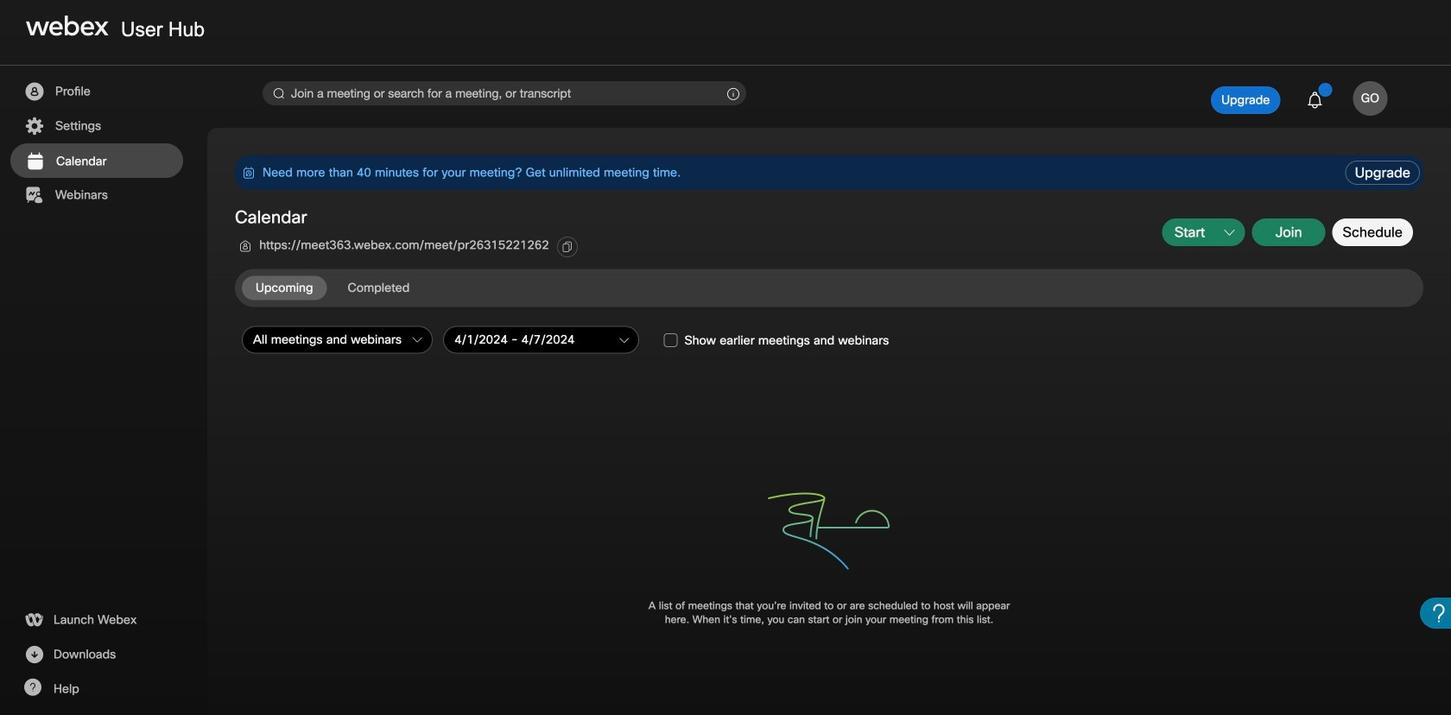 Task type: vqa. For each thing, say whether or not it's contained in the screenshot.
suite icon
no



Task type: describe. For each thing, give the bounding box(es) containing it.
mds people circle_filled image
[[23, 81, 45, 102]]

2 tab from the left
[[334, 276, 424, 300]]

mds content download_filled image
[[23, 645, 45, 665]]

Join a meeting or search for a meeting, or transcript text field
[[263, 81, 747, 105]]

1 tab from the left
[[242, 276, 327, 300]]

mds settings_filled image
[[23, 116, 45, 137]]



Task type: locate. For each thing, give the bounding box(es) containing it.
tab panel
[[235, 323, 1428, 674]]

mds webex helix filled image
[[23, 610, 44, 631]]

copy image
[[562, 241, 574, 253]]

tab list
[[242, 276, 431, 300]]

region
[[235, 156, 1343, 190]]

mds webinar_filled image
[[23, 185, 45, 206]]

tab
[[242, 276, 327, 300], [334, 276, 424, 300]]

ng help active image
[[23, 679, 41, 697]]

cisco webex image
[[26, 16, 109, 36]]

1 horizontal spatial tab
[[334, 276, 424, 300]]

mds meetings_filled image
[[24, 151, 46, 172]]

mds message queing_bold image
[[242, 166, 256, 180]]

start a meeting options image
[[1225, 228, 1235, 238]]

0 horizontal spatial tab
[[242, 276, 327, 300]]



